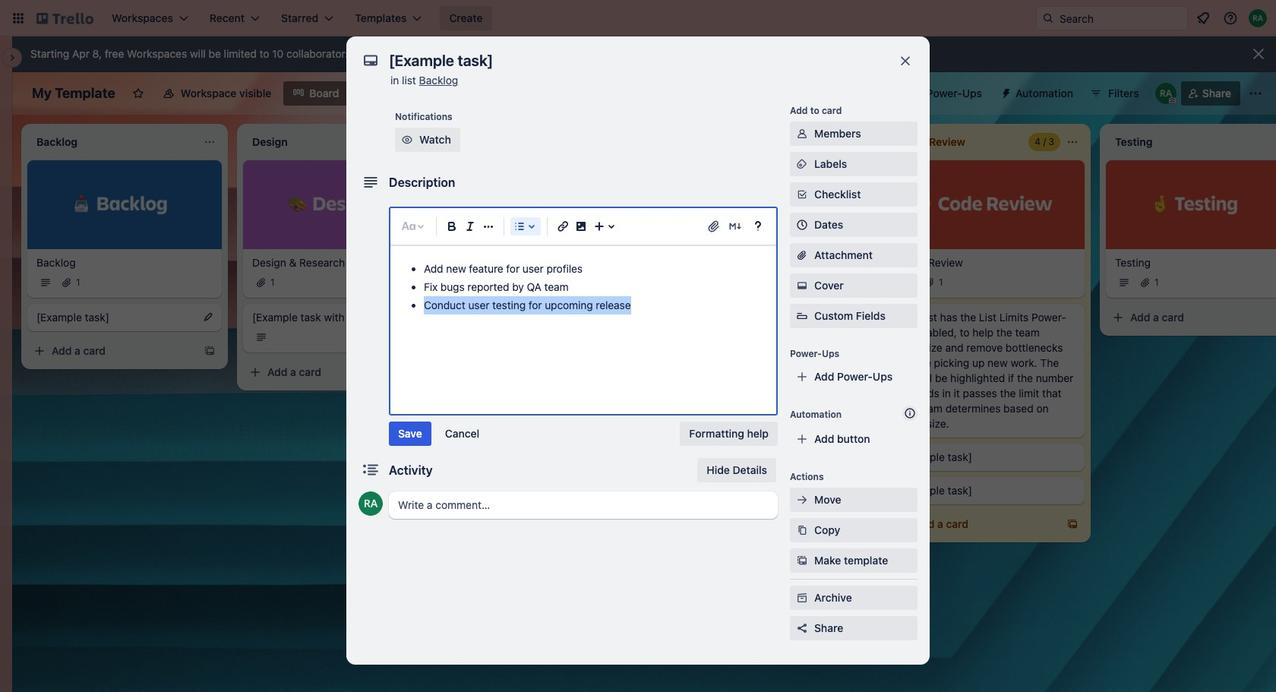 Task type: vqa. For each thing, say whether or not it's contained in the screenshot.
'template board' icon
no



Task type: locate. For each thing, give the bounding box(es) containing it.
actions
[[790, 471, 824, 483]]

0 vertical spatial sm image
[[400, 132, 415, 147]]

0 vertical spatial user
[[523, 262, 544, 275]]

for
[[506, 262, 520, 275], [529, 299, 542, 312]]

1 vertical spatial sm image
[[795, 157, 810, 172]]

1 vertical spatial ruby anderson (rubyanderson7) image
[[1156, 83, 1177, 104]]

1 sm image from the top
[[795, 126, 810, 141]]

sm image inside move link
[[795, 493, 810, 508]]

0 vertical spatial [example task] link
[[36, 310, 213, 325]]

0 horizontal spatial ruby anderson (rubyanderson7) image
[[359, 492, 383, 516]]

limited
[[224, 47, 257, 60]]

formatting help link
[[681, 422, 778, 446]]

sm image inside copy link
[[795, 523, 810, 538]]

sm image inside watch button
[[400, 132, 415, 147]]

user up qa
[[523, 262, 544, 275]]

for up by
[[506, 262, 520, 275]]

up
[[900, 326, 912, 339], [973, 356, 985, 369]]

be inside this list has the list limits power- up enabled, to help the team prioritize and remove bottlenecks before picking up new work. the list will be highlighted if the number of cards in it passes the limit that the team determines based on team size.
[[936, 371, 948, 384]]

1 vertical spatial share button
[[790, 616, 918, 641]]

profiles
[[547, 262, 583, 275]]

1 vertical spatial user
[[469, 299, 490, 312]]

2 sm image from the top
[[795, 278, 810, 293]]

formatting
[[690, 427, 745, 440]]

sm image
[[795, 126, 810, 141], [795, 278, 810, 293], [795, 493, 810, 508], [795, 523, 810, 538], [795, 553, 810, 569], [795, 591, 810, 606]]

sm image left archive
[[795, 591, 810, 606]]

2 horizontal spatial list
[[924, 311, 938, 323]]

make template
[[815, 554, 889, 567]]

0 vertical spatial backlog link
[[419, 74, 459, 87]]

1 vertical spatial help
[[748, 427, 769, 440]]

0 vertical spatial in
[[391, 74, 399, 87]]

help inside the formatting help link
[[748, 427, 769, 440]]

lists image
[[511, 217, 529, 236]]

button
[[838, 432, 871, 445]]

add a card button
[[459, 305, 626, 330], [1107, 305, 1274, 330], [27, 339, 195, 363], [243, 360, 410, 384], [891, 512, 1058, 536]]

0 horizontal spatial backlog link
[[36, 255, 213, 270]]

0 horizontal spatial to
[[260, 47, 269, 60]]

size.
[[927, 417, 950, 430]]

sm image inside archive link
[[795, 591, 810, 606]]

Main content area, start typing to enter text. text field
[[406, 260, 762, 342]]

edit card image
[[202, 311, 214, 323]]

be down picking
[[936, 371, 948, 384]]

be
[[209, 47, 221, 60], [936, 371, 948, 384]]

0 horizontal spatial share
[[815, 622, 844, 635]]

sm image left cover
[[795, 278, 810, 293]]

1 vertical spatial up
[[973, 356, 985, 369]]

0 vertical spatial ruby anderson (rubyanderson7) image
[[1249, 9, 1268, 27]]

link image
[[554, 217, 572, 236]]

0 horizontal spatial ups
[[822, 348, 840, 359]]

watch button
[[395, 128, 460, 152]]

3
[[1049, 136, 1055, 147]]

1 vertical spatial for
[[529, 299, 542, 312]]

0 vertical spatial help
[[973, 326, 994, 339]]

1 vertical spatial power-ups
[[790, 348, 840, 359]]

labels link
[[790, 152, 918, 176]]

list up enabled,
[[924, 311, 938, 323]]

view markdown image
[[728, 219, 743, 234]]

0 horizontal spatial up
[[900, 326, 912, 339]]

learn more about collaborator limits link
[[357, 47, 534, 60]]

apr
[[72, 47, 90, 60]]

0 vertical spatial up
[[900, 326, 912, 339]]

new down remove
[[988, 356, 1008, 369]]

help
[[973, 326, 994, 339], [748, 427, 769, 440]]

1 horizontal spatial list
[[900, 371, 914, 384]]

sm image left watch
[[400, 132, 415, 147]]

to left 10
[[260, 47, 269, 60]]

6 sm image from the top
[[795, 591, 810, 606]]

2 horizontal spatial to
[[960, 326, 970, 339]]

sm image left make
[[795, 553, 810, 569]]

0 vertical spatial new
[[446, 262, 466, 275]]

cover
[[815, 279, 844, 292]]

sm image left labels
[[795, 157, 810, 172]]

on
[[1037, 402, 1049, 415]]

0 vertical spatial will
[[190, 47, 206, 60]]

power- inside this list has the list limits power- up enabled, to help the team prioritize and remove bottlenecks before picking up new work. the list will be highlighted if the number of cards in it passes the limit that the team determines based on team size.
[[1032, 311, 1067, 323]]

create from template… image
[[204, 345, 216, 357]]

add inside add new feature for user profiles fix bugs reported by qa team conduct user testing for upcoming release
[[424, 262, 444, 275]]

highlighted
[[951, 371, 1006, 384]]

to do
[[468, 256, 497, 269]]

number
[[1037, 371, 1074, 384]]

[example task]
[[36, 311, 109, 323], [900, 450, 973, 463], [900, 484, 973, 497]]

1 horizontal spatial backlog
[[419, 74, 459, 87]]

the
[[1041, 356, 1060, 369]]

based
[[1004, 402, 1034, 415]]

None text field
[[382, 47, 883, 74]]

sm image down add to card
[[795, 126, 810, 141]]

attachment button
[[790, 243, 918, 268]]

share button left show menu image
[[1182, 81, 1241, 106]]

0 vertical spatial automation
[[1016, 87, 1074, 100]]

1 horizontal spatial power-ups
[[927, 87, 983, 100]]

list for in
[[402, 74, 416, 87]]

2 vertical spatial task]
[[948, 484, 973, 497]]

1 vertical spatial be
[[936, 371, 948, 384]]

this list has the list limits power- up enabled, to help the team prioritize and remove bottlenecks before picking up new work. the list will be highlighted if the number of cards in it passes the limit that the team determines based on team size. link
[[900, 310, 1076, 431]]

sm image inside make template 'link'
[[795, 553, 810, 569]]

will up cards
[[917, 371, 933, 384]]

0 vertical spatial ups
[[963, 87, 983, 100]]

save
[[398, 427, 422, 440]]

1 vertical spatial new
[[988, 356, 1008, 369]]

for down qa
[[529, 299, 542, 312]]

sm image inside cover link
[[795, 278, 810, 293]]

3 sm image from the top
[[795, 493, 810, 508]]

to up 'members'
[[811, 105, 820, 116]]

1 vertical spatial automation
[[790, 409, 842, 420]]

2 vertical spatial to
[[960, 326, 970, 339]]

0 horizontal spatial for
[[506, 262, 520, 275]]

has
[[941, 311, 958, 323]]

/
[[1044, 136, 1047, 147]]

determines
[[946, 402, 1001, 415]]

list
[[980, 311, 997, 323]]

new up bugs
[[446, 262, 466, 275]]

testing
[[1116, 256, 1151, 269]]

sm image inside members link
[[795, 126, 810, 141]]

2 vertical spatial ruby anderson (rubyanderson7) image
[[359, 492, 383, 516]]

power- inside button
[[927, 87, 963, 100]]

1 horizontal spatial share button
[[1182, 81, 1241, 106]]

1 horizontal spatial backlog link
[[419, 74, 459, 87]]

share button
[[1182, 81, 1241, 106], [790, 616, 918, 641]]

4 1 from the left
[[939, 276, 944, 288]]

0 vertical spatial share button
[[1182, 81, 1241, 106]]

2 vertical spatial ups
[[873, 370, 893, 383]]

1 vertical spatial ups
[[822, 348, 840, 359]]

share left show menu image
[[1203, 87, 1232, 100]]

list
[[402, 74, 416, 87], [924, 311, 938, 323], [900, 371, 914, 384]]

limits
[[508, 47, 534, 60]]

hide
[[707, 464, 730, 477]]

if
[[1009, 371, 1015, 384]]

add a card
[[483, 311, 537, 323], [1131, 311, 1185, 323], [52, 344, 106, 357], [268, 365, 321, 378], [915, 517, 969, 530]]

automation inside button
[[1016, 87, 1074, 100]]

1 vertical spatial to
[[811, 105, 820, 116]]

be left "limited"
[[209, 47, 221, 60]]

1 horizontal spatial up
[[973, 356, 985, 369]]

1 1 from the left
[[76, 276, 80, 288]]

1 horizontal spatial be
[[936, 371, 948, 384]]

0 horizontal spatial new
[[446, 262, 466, 275]]

enabled,
[[915, 326, 957, 339]]

up down this
[[900, 326, 912, 339]]

code review link
[[900, 255, 1076, 270]]

sm image
[[400, 132, 415, 147], [795, 157, 810, 172]]

bugs
[[441, 280, 465, 293]]

list up the of
[[900, 371, 914, 384]]

review
[[929, 256, 964, 269]]

1 horizontal spatial to
[[811, 105, 820, 116]]

checklist button
[[790, 182, 918, 207]]

1 vertical spatial list
[[924, 311, 938, 323]]

5 sm image from the top
[[795, 553, 810, 569]]

help up remove
[[973, 326, 994, 339]]

to
[[260, 47, 269, 60], [811, 105, 820, 116], [960, 326, 970, 339]]

1 vertical spatial backlog link
[[36, 255, 213, 270]]

1 horizontal spatial new
[[988, 356, 1008, 369]]

0 vertical spatial power-ups
[[927, 87, 983, 100]]

open help dialog image
[[749, 217, 768, 236]]

sm image down "actions"
[[795, 493, 810, 508]]

board link
[[284, 81, 348, 106]]

automation
[[1016, 87, 1074, 100], [790, 409, 842, 420]]

0 horizontal spatial list
[[402, 74, 416, 87]]

card
[[822, 105, 842, 116], [515, 311, 537, 323], [1162, 311, 1185, 323], [83, 344, 106, 357], [299, 365, 321, 378], [947, 517, 969, 530]]

task]
[[85, 311, 109, 323], [948, 450, 973, 463], [948, 484, 973, 497]]

automation up 4 / 3
[[1016, 87, 1074, 100]]

1 for backlog
[[76, 276, 80, 288]]

the right has
[[961, 311, 977, 323]]

user down reported
[[469, 299, 490, 312]]

0 horizontal spatial help
[[748, 427, 769, 440]]

make template link
[[790, 549, 918, 573]]

members
[[815, 127, 862, 140]]

0 vertical spatial be
[[209, 47, 221, 60]]

4
[[1035, 136, 1041, 147]]

star or unstar board image
[[132, 87, 144, 100]]

1 vertical spatial will
[[917, 371, 933, 384]]

team down profiles
[[545, 280, 569, 293]]

checklist
[[815, 188, 861, 201]]

1 vertical spatial [example task]
[[900, 450, 973, 463]]

make
[[815, 554, 842, 567]]

2 vertical spatial [example task]
[[900, 484, 973, 497]]

reported
[[468, 280, 510, 293]]

2 1 from the left
[[271, 276, 275, 288]]

task
[[301, 311, 321, 323]]

1 for code review
[[939, 276, 944, 288]]

testing
[[493, 299, 526, 312]]

1 horizontal spatial in
[[943, 387, 951, 399]]

sm image left copy
[[795, 523, 810, 538]]

0 vertical spatial task]
[[85, 311, 109, 323]]

save button
[[389, 422, 432, 446]]

to inside this list has the list limits power- up enabled, to help the team prioritize and remove bottlenecks before picking up new work. the list will be highlighted if the number of cards in it passes the limit that the team determines based on team size.
[[960, 326, 970, 339]]

cancel button
[[436, 422, 489, 446]]

up up the highlighted
[[973, 356, 985, 369]]

learn
[[357, 47, 384, 60]]

share down archive
[[815, 622, 844, 635]]

0 horizontal spatial in
[[391, 74, 399, 87]]

attach and insert link image
[[707, 219, 722, 234]]

4 sm image from the top
[[795, 523, 810, 538]]

attachment
[[815, 249, 873, 261]]

1 horizontal spatial sm image
[[795, 157, 810, 172]]

the down if
[[1001, 387, 1017, 399]]

add button
[[815, 432, 871, 445]]

new inside this list has the list limits power- up enabled, to help the team prioritize and remove bottlenecks before picking up new work. the list will be highlighted if the number of cards in it passes the limit that the team determines based on team size.
[[988, 356, 1008, 369]]

do
[[483, 256, 497, 269]]

1 vertical spatial task]
[[948, 450, 973, 463]]

1 horizontal spatial will
[[917, 371, 933, 384]]

sm image for copy
[[795, 523, 810, 538]]

to up the and
[[960, 326, 970, 339]]

help up the details
[[748, 427, 769, 440]]

team
[[545, 280, 569, 293], [1016, 326, 1040, 339], [919, 402, 943, 415], [900, 417, 924, 430]]

3 1 from the left
[[508, 276, 512, 288]]

5 1 from the left
[[1155, 276, 1159, 288]]

1 horizontal spatial automation
[[1016, 87, 1074, 100]]

will right workspaces
[[190, 47, 206, 60]]

1 horizontal spatial share
[[1203, 87, 1232, 100]]

10
[[272, 47, 284, 60]]

1 vertical spatial backlog
[[36, 256, 76, 269]]

research
[[300, 256, 345, 269]]

in left it at the right
[[943, 387, 951, 399]]

1 horizontal spatial help
[[973, 326, 994, 339]]

share button down archive link
[[790, 616, 918, 641]]

2 horizontal spatial ruby anderson (rubyanderson7) image
[[1249, 9, 1268, 27]]

1 vertical spatial share
[[815, 622, 844, 635]]

list down more
[[402, 74, 416, 87]]

0 horizontal spatial backlog
[[36, 256, 76, 269]]

more formatting image
[[480, 217, 498, 236]]

0 vertical spatial list
[[402, 74, 416, 87]]

in down more
[[391, 74, 399, 87]]

image image
[[572, 217, 591, 236]]

0 horizontal spatial be
[[209, 47, 221, 60]]

ruby anderson (rubyanderson7) image
[[1249, 9, 1268, 27], [1156, 83, 1177, 104], [359, 492, 383, 516]]

sm image inside labels link
[[795, 157, 810, 172]]

1 vertical spatial in
[[943, 387, 951, 399]]

fix
[[424, 280, 438, 293]]

0 vertical spatial [example task]
[[36, 311, 109, 323]]

formatting help
[[690, 427, 769, 440]]

this
[[900, 311, 921, 323]]

move link
[[790, 488, 918, 512]]

[example task] link
[[36, 310, 213, 325], [900, 450, 1076, 465], [900, 483, 1076, 498]]

0 horizontal spatial sm image
[[400, 132, 415, 147]]

2 horizontal spatial ups
[[963, 87, 983, 100]]

automation up add button
[[790, 409, 842, 420]]



Task type: describe. For each thing, give the bounding box(es) containing it.
team up bottlenecks
[[1016, 326, 1040, 339]]

the down limits
[[997, 326, 1013, 339]]

workspace
[[181, 87, 237, 100]]

the down the of
[[900, 402, 916, 415]]

more
[[387, 47, 412, 60]]

template
[[844, 554, 889, 567]]

sm image for labels
[[795, 157, 810, 172]]

my template
[[32, 85, 115, 101]]

create button
[[440, 6, 492, 30]]

description
[[389, 176, 456, 189]]

1 vertical spatial [example task] link
[[900, 450, 1076, 465]]

4 / 3
[[1035, 136, 1055, 147]]

of
[[900, 387, 910, 399]]

with
[[324, 311, 345, 323]]

create
[[450, 11, 483, 24]]

add new feature for user profiles fix bugs reported by qa team conduct user testing for upcoming release
[[424, 262, 631, 312]]

sm image for move
[[795, 493, 810, 508]]

custom fields
[[815, 309, 886, 322]]

2 vertical spatial list
[[900, 371, 914, 384]]

cover link
[[790, 274, 918, 298]]

0 horizontal spatial automation
[[790, 409, 842, 420]]

0 horizontal spatial share button
[[790, 616, 918, 641]]

Write a comment text field
[[389, 492, 778, 519]]

power-ups button
[[897, 81, 992, 106]]

details
[[733, 464, 768, 477]]

this list has the list limits power- up enabled, to help the team prioritize and remove bottlenecks before picking up new work. the list will be highlighted if the number of cards in it passes the limit that the team determines based on team size.
[[900, 311, 1074, 430]]

sm image for archive
[[795, 591, 810, 606]]

task] for the bottommost [example task] link
[[948, 484, 973, 497]]

design
[[252, 256, 286, 269]]

collaborator
[[446, 47, 505, 60]]

new inside add new feature for user profiles fix bugs reported by qa team conduct user testing for upcoming release
[[446, 262, 466, 275]]

&
[[289, 256, 297, 269]]

1 horizontal spatial for
[[529, 299, 542, 312]]

2 vertical spatial [example task] link
[[900, 483, 1076, 498]]

1 horizontal spatial user
[[523, 262, 544, 275]]

feature
[[469, 262, 504, 275]]

bottlenecks
[[1006, 341, 1064, 354]]

add button button
[[790, 427, 918, 451]]

bold ⌘b image
[[443, 217, 461, 236]]

italic ⌘i image
[[461, 217, 480, 236]]

add inside button
[[815, 432, 835, 445]]

filters
[[1109, 87, 1140, 100]]

sm image for cover
[[795, 278, 810, 293]]

about
[[415, 47, 443, 60]]

watch
[[420, 133, 451, 146]]

search image
[[1043, 12, 1055, 24]]

work.
[[1011, 356, 1038, 369]]

power-ups inside button
[[927, 87, 983, 100]]

0 vertical spatial backlog
[[419, 74, 459, 87]]

workspace visible button
[[153, 81, 281, 106]]

0 horizontal spatial power-ups
[[790, 348, 840, 359]]

create from template… image
[[1067, 518, 1079, 530]]

code review
[[900, 256, 964, 269]]

custom fields button
[[790, 309, 918, 324]]

testing link
[[1116, 255, 1277, 270]]

remove
[[967, 341, 1003, 354]]

move
[[815, 493, 842, 506]]

activity
[[389, 464, 433, 477]]

in inside this list has the list limits power- up enabled, to help the team prioritize and remove bottlenecks before picking up new work. the list will be highlighted if the number of cards in it passes the limit that the team determines based on team size.
[[943, 387, 951, 399]]

starting
[[30, 47, 69, 60]]

team inside add new feature for user profiles fix bugs reported by qa team conduct user testing for upcoming release
[[545, 280, 569, 293]]

hide details link
[[698, 458, 777, 483]]

the right if
[[1018, 371, 1034, 384]]

before
[[900, 356, 932, 369]]

copy link
[[790, 518, 918, 543]]

task] for the topmost [example task] link
[[85, 311, 109, 323]]

0 horizontal spatial user
[[469, 299, 490, 312]]

8,
[[92, 47, 102, 60]]

it
[[954, 387, 961, 399]]

sm image for watch
[[400, 132, 415, 147]]

starting apr 8, free workspaces will be limited to 10 collaborators. learn more about collaborator limits
[[30, 47, 534, 60]]

picking
[[935, 356, 970, 369]]

custom
[[815, 309, 854, 322]]

0 horizontal spatial will
[[190, 47, 206, 60]]

task] for [example task] link to the middle
[[948, 450, 973, 463]]

show menu image
[[1249, 86, 1264, 101]]

1 horizontal spatial ruby anderson (rubyanderson7) image
[[1156, 83, 1177, 104]]

help inside this list has the list limits power- up enabled, to help the team prioritize and remove bottlenecks before picking up new work. the list will be highlighted if the number of cards in it passes the limit that the team determines based on team size.
[[973, 326, 994, 339]]

board
[[310, 87, 339, 100]]

team left size.
[[900, 417, 924, 430]]

list for this
[[924, 311, 938, 323]]

copy
[[815, 524, 841, 537]]

limit
[[1019, 387, 1040, 399]]

my
[[32, 85, 52, 101]]

limits
[[1000, 311, 1029, 323]]

[example task with designs] link
[[252, 310, 429, 325]]

conduct
[[424, 299, 466, 312]]

free
[[105, 47, 124, 60]]

code
[[900, 256, 926, 269]]

0 vertical spatial share
[[1203, 87, 1232, 100]]

add power-ups link
[[790, 365, 918, 389]]

0 vertical spatial for
[[506, 262, 520, 275]]

upcoming
[[545, 299, 593, 312]]

will inside this list has the list limits power- up enabled, to help the team prioritize and remove bottlenecks before picking up new work. the list will be highlighted if the number of cards in it passes the limit that the team determines based on team size.
[[917, 371, 933, 384]]

that
[[1043, 387, 1062, 399]]

fields
[[856, 309, 886, 322]]

designs]
[[348, 311, 390, 323]]

labels
[[815, 157, 848, 170]]

visible
[[239, 87, 272, 100]]

1 for to do
[[508, 276, 512, 288]]

team down cards
[[919, 402, 943, 415]]

archive link
[[790, 586, 918, 610]]

automation button
[[995, 81, 1083, 106]]

design & research
[[252, 256, 345, 269]]

1 horizontal spatial ups
[[873, 370, 893, 383]]

ups inside button
[[963, 87, 983, 100]]

design & research link
[[252, 255, 429, 270]]

archive
[[815, 591, 853, 604]]

collaborators.
[[287, 47, 354, 60]]

notifications
[[395, 111, 453, 122]]

editor toolbar toolbar
[[397, 214, 771, 239]]

Search field
[[1055, 7, 1188, 30]]

passes
[[963, 387, 998, 399]]

dates button
[[790, 213, 918, 237]]

0 notifications image
[[1195, 9, 1213, 27]]

cancel
[[445, 427, 480, 440]]

filters button
[[1086, 81, 1144, 106]]

0 vertical spatial to
[[260, 47, 269, 60]]

1 for testing
[[1155, 276, 1159, 288]]

sm image for make template
[[795, 553, 810, 569]]

and
[[946, 341, 964, 354]]

primary element
[[0, 0, 1277, 36]]

sm image for members
[[795, 126, 810, 141]]

Board name text field
[[24, 81, 123, 106]]

open information menu image
[[1224, 11, 1239, 26]]

template
[[55, 85, 115, 101]]



